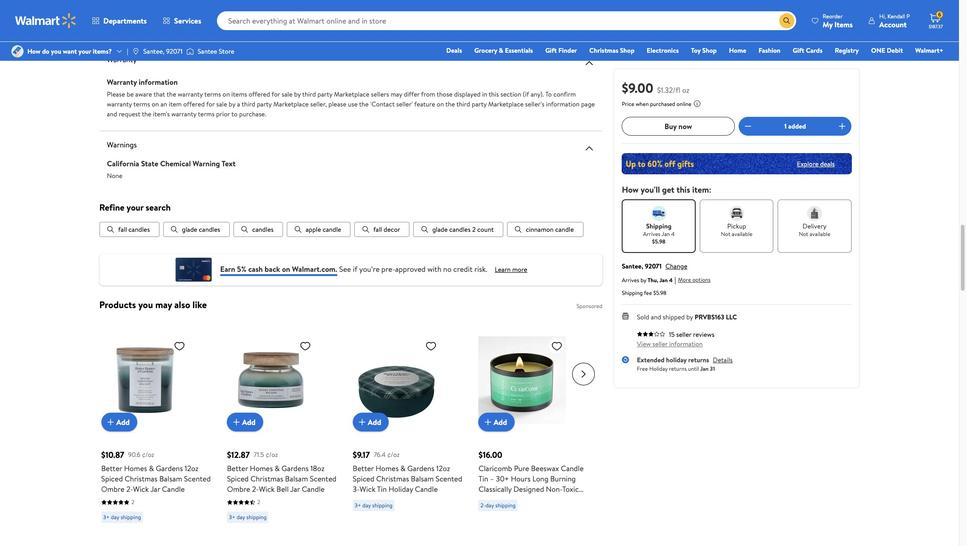 Task type: vqa. For each thing, say whether or not it's contained in the screenshot.
Electric Blue icon
no



Task type: locate. For each thing, give the bounding box(es) containing it.
how down "walmart" image
[[27, 47, 40, 56]]

¢/oz right 71.5
[[266, 451, 278, 460]]

homes inside $9.17 76.4 ¢/oz better homes & gardens 12oz spiced christmas balsam scented 3-wick tin holiday candle
[[376, 464, 399, 474]]

grocery & essentials link
[[470, 45, 537, 56]]

2 ¢/oz from the left
[[266, 451, 278, 460]]

92071
[[166, 47, 183, 56], [645, 262, 662, 271]]

gift left finder on the top right
[[545, 46, 557, 55]]

refine
[[99, 201, 125, 214]]

1 horizontal spatial for
[[272, 90, 280, 99]]

¢/oz inside $12.87 71.5 ¢/oz better homes & gardens 18oz spiced christmas balsam scented ombre 2-wick bell jar candle
[[266, 451, 278, 460]]

0 horizontal spatial for
[[206, 100, 215, 109]]

more
[[512, 265, 528, 275]]

fall for fall decor
[[373, 225, 382, 235]]

1 horizontal spatial 12oz
[[436, 464, 450, 474]]

shipping down intent image for shipping
[[646, 222, 672, 231]]

1 vertical spatial sale
[[216, 100, 227, 109]]

0 horizontal spatial with
[[428, 264, 442, 275]]

for right items
[[272, 90, 280, 99]]

1.
[[107, 14, 110, 24]]

jar inside $12.87 71.5 ¢/oz better homes & gardens 18oz spiced christmas balsam scented ombre 2-wick bell jar candle
[[290, 485, 300, 495]]

1 horizontal spatial glade
[[432, 225, 448, 235]]

santee
[[198, 47, 217, 56]]

1 horizontal spatial fall
[[373, 225, 382, 235]]

do right flame,
[[443, 14, 450, 24]]

4 product group from the left
[[479, 318, 591, 537]]

5
[[513, 526, 517, 537]]

homes inside $10.87 90.6 ¢/oz better homes & gardens 12oz spiced christmas balsam scented ombre 2-wick jar candle
[[124, 464, 147, 474]]

scented for $9.17
[[436, 474, 462, 485]]

1 jar from the left
[[150, 485, 160, 495]]

0 vertical spatial santee,
[[143, 47, 165, 56]]

candle inside $9.17 76.4 ¢/oz better homes & gardens 12oz spiced christmas balsam scented 3-wick tin holiday candle
[[415, 485, 438, 495]]

1 vertical spatial shipping
[[622, 289, 643, 297]]

you left want at the top
[[51, 47, 61, 56]]

3 add from the left
[[368, 418, 381, 428]]

intent image for pickup image
[[729, 206, 745, 221]]

third up purchase.
[[242, 100, 255, 109]]

with inside $16.00 claricomb pure beeswax candle tin – 30+ hours long burning classically designed non-toxic scented candles for home decor and aromatherapy to stress & anxiety relief with natural fragrance 5 oz
[[526, 516, 540, 526]]

0 vertical spatial you
[[51, 47, 61, 56]]

3 gardens from the left
[[407, 464, 435, 474]]

explore deals link
[[793, 155, 839, 172]]

upright
[[167, 14, 188, 24]]

¢/oz right 90.6
[[142, 451, 154, 460]]

balsam for $12.87
[[285, 474, 308, 485]]

1 product group from the left
[[101, 318, 214, 528]]

2 not from the left
[[799, 230, 809, 238]]

flaring.â5.
[[205, 24, 243, 34]]

fall decor list item
[[355, 222, 410, 238]]

seller right 15
[[677, 330, 692, 340]]

& for $12.87
[[275, 464, 280, 474]]

| down matches
[[127, 47, 128, 56]]

1 candle from the left
[[323, 225, 341, 235]]

0 vertical spatial 92071
[[166, 47, 183, 56]]

in inside 1. place candles in an upright position.â2. trim wick to about 1 cm before lighting.â3. always snuff out the flame, do not blow out.â4. keep the wax pool clear of matches and other debris to avoid flaring.â5. do not move a burning candle.
[[152, 14, 157, 24]]

better for $12.87
[[227, 464, 248, 474]]

candle inside $10.87 90.6 ¢/oz better homes & gardens 12oz spiced christmas balsam scented ombre 2-wick jar candle
[[162, 485, 185, 495]]

¢/oz right 76.4
[[387, 451, 400, 460]]

no
[[443, 264, 452, 275]]

walmart.com.
[[292, 264, 337, 275]]

1 horizontal spatial tin
[[479, 474, 488, 485]]

seller'
[[396, 100, 413, 109]]

you right products
[[138, 299, 153, 312]]

an
[[158, 14, 165, 24], [161, 100, 167, 109]]

1 horizontal spatial your
[[127, 201, 144, 214]]

seller,
[[310, 100, 327, 109]]

product group containing $9.17
[[353, 318, 466, 528]]

thu,
[[648, 276, 659, 284]]

92071 for santee, 92071
[[166, 47, 183, 56]]

0 horizontal spatial santee,
[[143, 47, 165, 56]]

0 horizontal spatial do
[[42, 47, 49, 56]]

3 balsam from the left
[[411, 474, 434, 485]]

1 add button from the left
[[101, 414, 137, 432]]

2 spiced from the left
[[227, 474, 249, 485]]

3+ day shipping for $12.87
[[229, 514, 267, 522]]

1 horizontal spatial with
[[526, 516, 540, 526]]

¢/oz inside $9.17 76.4 ¢/oz better homes & gardens 12oz spiced christmas balsam scented 3-wick tin holiday candle
[[387, 451, 400, 460]]

add button up 76.4
[[353, 414, 389, 432]]

0 vertical spatial jan
[[662, 230, 670, 238]]

christmas inside $9.17 76.4 ¢/oz better homes & gardens 12oz spiced christmas balsam scented 3-wick tin holiday candle
[[376, 474, 409, 485]]

avoid
[[188, 24, 203, 34]]

wick inside $12.87 71.5 ¢/oz better homes & gardens 18oz spiced christmas balsam scented ombre 2-wick bell jar candle
[[259, 485, 275, 495]]

1 vertical spatial do
[[42, 47, 49, 56]]

1 shop from the left
[[620, 46, 635, 55]]

sellers
[[371, 90, 389, 99]]

add to cart image up $10.87
[[105, 417, 116, 429]]

available inside pickup not available
[[732, 230, 753, 238]]

candle right cinnamon
[[555, 225, 574, 235]]

marketplace
[[334, 90, 370, 99], [273, 100, 309, 109], [488, 100, 524, 109]]

1 spiced from the left
[[101, 474, 123, 485]]

fall down refine
[[118, 225, 127, 235]]

1 12oz from the left
[[185, 464, 199, 474]]

12oz inside $10.87 90.6 ¢/oz better homes & gardens 12oz spiced christmas balsam scented ombre 2-wick jar candle
[[185, 464, 199, 474]]

add button for $12.87
[[227, 414, 263, 432]]

1 horizontal spatial sale
[[282, 90, 293, 99]]

1 gift from the left
[[545, 46, 557, 55]]

1 horizontal spatial santee,
[[622, 262, 644, 271]]

1 left cm
[[287, 14, 289, 24]]

1 homes from the left
[[124, 464, 147, 474]]

jan inside shipping arrives jan 4 $5.98
[[662, 230, 670, 238]]

1 fall from the left
[[118, 225, 127, 235]]

3+ day shipping
[[355, 502, 393, 510], [103, 514, 141, 522], [229, 514, 267, 522]]

wick left bell
[[259, 485, 275, 495]]

1 horizontal spatial 2
[[257, 499, 260, 507]]

christmas down 90.6
[[125, 474, 158, 485]]

options
[[693, 276, 711, 284]]

returns
[[689, 356, 709, 365], [669, 365, 687, 373]]

spiced for $10.87
[[101, 474, 123, 485]]

1 horizontal spatial do
[[443, 14, 450, 24]]

1 vertical spatial offered
[[183, 100, 205, 109]]

candles button
[[233, 222, 283, 238]]

state
[[141, 159, 158, 169]]

1 horizontal spatial shipping
[[646, 222, 672, 231]]

the left wax
[[525, 14, 535, 24]]

available for pickup
[[732, 230, 753, 238]]

& inside $9.17 76.4 ¢/oz better homes & gardens 12oz spiced christmas balsam scented 3-wick tin holiday candle
[[401, 464, 406, 474]]

warranty down item
[[171, 109, 197, 119]]

tin right 3-
[[377, 485, 387, 495]]

2 add to cart image from the left
[[231, 417, 242, 429]]

0 vertical spatial an
[[158, 14, 165, 24]]

1 horizontal spatial home
[[729, 46, 747, 55]]

2 horizontal spatial ¢/oz
[[387, 451, 400, 460]]

12oz inside $9.17 76.4 ¢/oz better homes & gardens 12oz spiced christmas balsam scented 3-wick tin holiday candle
[[436, 464, 450, 474]]

long
[[533, 474, 549, 485]]

candles inside 'list item'
[[199, 225, 220, 235]]

item
[[169, 100, 182, 109]]

0 vertical spatial how
[[27, 47, 40, 56]]

candles inside 1. place candles in an upright position.â2. trim wick to about 1 cm before lighting.â3. always snuff out the flame, do not blow out.â4. keep the wax pool clear of matches and other debris to avoid flaring.â5. do not move a burning candle.
[[129, 14, 150, 24]]

1 vertical spatial you
[[138, 299, 153, 312]]

not inside pickup not available
[[721, 230, 731, 238]]

3 product group from the left
[[353, 318, 466, 528]]

balsam inside $12.87 71.5 ¢/oz better homes & gardens 18oz spiced christmas balsam scented ombre 2-wick bell jar candle
[[285, 474, 308, 485]]

christmas inside $12.87 71.5 ¢/oz better homes & gardens 18oz spiced christmas balsam scented ombre 2-wick bell jar candle
[[251, 474, 283, 485]]

chemical
[[160, 159, 191, 169]]

warnings image
[[584, 143, 595, 154]]

for right item
[[206, 100, 215, 109]]

candle inside $12.87 71.5 ¢/oz better homes & gardens 18oz spiced christmas balsam scented ombre 2-wick bell jar candle
[[302, 485, 325, 495]]

holiday right 3-
[[389, 485, 413, 495]]

candle right apple on the top of the page
[[323, 225, 341, 235]]

3.0667 stars out of 5, based on 15 seller reviews element
[[637, 332, 665, 337]]

1 horizontal spatial gardens
[[282, 464, 309, 474]]

an inside warranty information please be aware that the warranty terms on items offered for sale by third party marketplace sellers may differ from those displayed in this section (if any). to confirm warranty terms on an item offered for sale by a third party marketplace seller, please use the 'contact seller' feature on the third party marketplace seller's information page and request the item's warranty terms prior to purchase.
[[161, 100, 167, 109]]

your up fall candles
[[127, 201, 144, 214]]

you're
[[359, 264, 380, 275]]

1 vertical spatial oz
[[519, 526, 527, 537]]

balsam inside $9.17 76.4 ¢/oz better homes & gardens 12oz spiced christmas balsam scented 3-wick tin holiday candle
[[411, 474, 434, 485]]

1 vertical spatial this
[[677, 184, 690, 196]]

this left section
[[489, 90, 499, 99]]

& inside $12.87 71.5 ¢/oz better homes & gardens 18oz spiced christmas balsam scented ombre 2-wick bell jar candle
[[275, 464, 280, 474]]

4 add from the left
[[494, 418, 507, 428]]

0 horizontal spatial ombre
[[101, 485, 125, 495]]

92071 down 'debris'
[[166, 47, 183, 56]]

1 balsam from the left
[[159, 474, 182, 485]]

candle inside list item
[[555, 225, 574, 235]]

santee, up shipping fee $5.98
[[622, 262, 644, 271]]

1 horizontal spatial 3+ day shipping
[[229, 514, 267, 522]]

your right want at the top
[[79, 47, 91, 56]]

offered right item
[[183, 100, 205, 109]]

1 warranty from the top
[[107, 54, 137, 65]]

2 inside button
[[472, 225, 476, 235]]

4
[[672, 230, 675, 238], [669, 276, 673, 284]]

add button up "$16.00"
[[479, 414, 515, 432]]

 image left the santee
[[186, 47, 194, 56]]

1 vertical spatial a
[[237, 100, 240, 109]]

third down displayed
[[457, 100, 470, 109]]

better down $10.87
[[101, 464, 122, 474]]

1 horizontal spatial jar
[[290, 485, 300, 495]]

2 better from the left
[[227, 464, 248, 474]]

on down the "those"
[[437, 100, 444, 109]]

home up natural
[[546, 495, 566, 506]]

1 inside 1. place candles in an upright position.â2. trim wick to about 1 cm before lighting.â3. always snuff out the flame, do not blow out.â4. keep the wax pool clear of matches and other debris to avoid flaring.â5. do not move a burning candle.
[[287, 14, 289, 24]]

oz right the 5
[[519, 526, 527, 537]]

glade inside list item
[[432, 225, 448, 235]]

'contact
[[370, 100, 395, 109]]

wick inside $10.87 90.6 ¢/oz better homes & gardens 12oz spiced christmas balsam scented ombre 2-wick jar candle
[[133, 485, 149, 495]]

balsam inside $10.87 90.6 ¢/oz better homes & gardens 12oz spiced christmas balsam scented ombre 2-wick jar candle
[[159, 474, 182, 485]]

90.6
[[128, 451, 140, 460]]

1 ¢/oz from the left
[[142, 451, 154, 460]]

3 ¢/oz from the left
[[387, 451, 400, 460]]

candle.
[[311, 24, 331, 34]]

glade up capitalone image
[[182, 225, 197, 235]]

3 better from the left
[[353, 464, 374, 474]]

1 add to cart image from the left
[[105, 417, 116, 429]]

ombre down $12.87
[[227, 485, 250, 495]]

and left other
[[133, 24, 143, 34]]

tin
[[479, 474, 488, 485], [377, 485, 387, 495]]

trim
[[233, 14, 245, 24]]

party down displayed
[[472, 100, 487, 109]]

a inside warranty information please be aware that the warranty terms on items offered for sale by third party marketplace sellers may differ from those displayed in this section (if any). to confirm warranty terms on an item offered for sale by a third party marketplace seller, please use the 'contact seller' feature on the third party marketplace seller's information page and request the item's warranty terms prior to purchase.
[[237, 100, 240, 109]]

change
[[666, 262, 688, 271]]

for
[[272, 90, 280, 99], [206, 100, 215, 109], [535, 495, 545, 506]]

marketplace up use
[[334, 90, 370, 99]]

1 horizontal spatial add to cart image
[[231, 417, 242, 429]]

count
[[478, 225, 494, 235]]

1 ombre from the left
[[101, 485, 125, 495]]

1 horizontal spatial not
[[452, 14, 461, 24]]

shop
[[620, 46, 635, 55], [703, 46, 717, 55]]

1 horizontal spatial 1
[[785, 122, 787, 131]]

returns left until
[[669, 365, 687, 373]]

holiday right free
[[650, 365, 668, 373]]

oz inside $9.00 $1.32/fl oz
[[682, 85, 690, 95]]

gift left cards
[[793, 46, 805, 55]]

spiced inside $9.17 76.4 ¢/oz better homes & gardens 12oz spiced christmas balsam scented 3-wick tin holiday candle
[[353, 474, 375, 485]]

not down intent image for delivery
[[799, 230, 809, 238]]

add to cart image for $10.87
[[105, 417, 116, 429]]

prvbs163
[[695, 313, 725, 322]]

1 vertical spatial for
[[206, 100, 215, 109]]

terms up 'prior'
[[204, 90, 221, 99]]

add button up $12.87
[[227, 414, 263, 432]]

add to cart image
[[105, 417, 116, 429], [231, 417, 242, 429], [357, 417, 368, 429]]

add button up $10.87
[[101, 414, 137, 432]]

available down intent image for pickup
[[732, 230, 753, 238]]

ombre for $12.87
[[227, 485, 250, 495]]

add for $10.87
[[116, 418, 130, 428]]

fall inside button
[[373, 225, 382, 235]]

christmas for $10.87
[[125, 474, 158, 485]]

may up seller'
[[391, 90, 402, 99]]

1 horizontal spatial seller
[[677, 330, 692, 340]]

2 left count in the top of the page
[[472, 225, 476, 235]]

for inside $16.00 claricomb pure beeswax candle tin – 30+ hours long burning classically designed non-toxic scented candles for home decor and aromatherapy to stress & anxiety relief with natural fragrance 5 oz
[[535, 495, 545, 506]]

and
[[133, 24, 143, 34], [107, 109, 117, 119], [651, 313, 661, 322], [479, 506, 491, 516]]

2 warranty from the top
[[107, 77, 137, 87]]

balsam for $10.87
[[159, 474, 182, 485]]

0 horizontal spatial 3+
[[103, 514, 110, 522]]

extended holiday returns details free holiday returns until jan 31
[[637, 356, 733, 373]]

0 horizontal spatial sale
[[216, 100, 227, 109]]

grocery & essentials
[[474, 46, 533, 55]]

0 horizontal spatial jar
[[150, 485, 160, 495]]

pickup
[[728, 222, 747, 231]]

departments
[[103, 16, 147, 26]]

home inside $16.00 claricomb pure beeswax candle tin – 30+ hours long burning classically designed non-toxic scented candles for home decor and aromatherapy to stress & anxiety relief with natural fragrance 5 oz
[[546, 495, 566, 506]]

1 add from the left
[[116, 418, 130, 428]]

92071 up 'thu,'
[[645, 262, 662, 271]]

glade inside 'list item'
[[182, 225, 197, 235]]

12oz for $10.87
[[185, 464, 199, 474]]

pickup not available
[[721, 222, 753, 238]]

an up 'debris'
[[158, 14, 165, 24]]

holiday
[[666, 356, 687, 365]]

christmas inside $10.87 90.6 ¢/oz better homes & gardens 12oz spiced christmas balsam scented ombre 2-wick jar candle
[[125, 474, 158, 485]]

gardens inside $12.87 71.5 ¢/oz better homes & gardens 18oz spiced christmas balsam scented ombre 2-wick bell jar candle
[[282, 464, 309, 474]]

2 glade from the left
[[432, 225, 448, 235]]

0 horizontal spatial your
[[79, 47, 91, 56]]

text
[[222, 159, 236, 169]]

candles left count in the top of the page
[[449, 225, 471, 235]]

wick down $9.17
[[360, 485, 376, 495]]

candles up capitalone image
[[199, 225, 220, 235]]

party up purchase.
[[257, 100, 272, 109]]

¢/oz for $12.87
[[266, 451, 278, 460]]

ombre inside $12.87 71.5 ¢/oz better homes & gardens 18oz spiced christmas balsam scented ombre 2-wick bell jar candle
[[227, 485, 250, 495]]

how
[[27, 47, 40, 56], [622, 184, 639, 196]]

2 shop from the left
[[703, 46, 717, 55]]

1 horizontal spatial this
[[677, 184, 690, 196]]

2 vertical spatial information
[[670, 340, 703, 349]]

 image
[[132, 48, 140, 55]]

add button for $9.17
[[353, 414, 389, 432]]

2 jar from the left
[[290, 485, 300, 495]]

gardens inside $10.87 90.6 ¢/oz better homes & gardens 12oz spiced christmas balsam scented ombre 2-wick jar candle
[[156, 464, 183, 474]]

list containing fall candles
[[99, 222, 603, 238]]

2 gardens from the left
[[282, 464, 309, 474]]

seller down 3.0667 stars out of 5, based on 15 seller reviews element
[[653, 340, 668, 349]]

arrives inside shipping arrives jan 4 $5.98
[[643, 230, 661, 238]]

0 horizontal spatial information
[[139, 77, 178, 87]]

$10.87
[[101, 450, 124, 462]]

1 vertical spatial warranty
[[107, 77, 137, 87]]

warranty up item
[[178, 90, 203, 99]]

2 add button from the left
[[227, 414, 263, 432]]

fall left decor
[[373, 225, 382, 235]]

about
[[269, 14, 285, 24]]

0 vertical spatial 1
[[287, 14, 289, 24]]

shipping for shipping arrives jan 4 $5.98
[[646, 222, 672, 231]]

shipping arrives jan 4 $5.98
[[643, 222, 675, 246]]

0 vertical spatial holiday
[[650, 365, 668, 373]]

scented inside $12.87 71.5 ¢/oz better homes & gardens 18oz spiced christmas balsam scented ombre 2-wick bell jar candle
[[310, 474, 337, 485]]

1 horizontal spatial holiday
[[650, 365, 668, 373]]

fall inside button
[[118, 225, 127, 235]]

home left 'fashion' 'link' at the top right of page
[[729, 46, 747, 55]]

add button for $10.87
[[101, 414, 137, 432]]

glade for glade candles
[[182, 225, 197, 235]]

shipping for shipping fee $5.98
[[622, 289, 643, 297]]

to right 'prior'
[[231, 109, 238, 119]]

reorder
[[823, 12, 843, 20]]

2 balsam from the left
[[285, 474, 308, 485]]

in up other
[[152, 14, 157, 24]]

& inside $10.87 90.6 ¢/oz better homes & gardens 12oz spiced christmas balsam scented ombre 2-wick jar candle
[[149, 464, 154, 474]]

fashion link
[[755, 45, 785, 56]]

0 horizontal spatial wick
[[133, 485, 149, 495]]

candle for cinnamon candle
[[555, 225, 574, 235]]

ombre inside $10.87 90.6 ¢/oz better homes & gardens 12oz spiced christmas balsam scented ombre 2-wick jar candle
[[101, 485, 125, 495]]

offered
[[249, 90, 270, 99], [183, 100, 205, 109]]

add to cart image for $12.87
[[231, 417, 242, 429]]

scented inside $9.17 76.4 ¢/oz better homes & gardens 12oz spiced christmas balsam scented 3-wick tin holiday candle
[[436, 474, 462, 485]]

beeswax
[[531, 464, 559, 474]]

¢/oz inside $10.87 90.6 ¢/oz better homes & gardens 12oz spiced christmas balsam scented ombre 2-wick jar candle
[[142, 451, 154, 460]]

with right 'relief'
[[526, 516, 540, 526]]

2 down $10.87 90.6 ¢/oz better homes & gardens 12oz spiced christmas balsam scented ombre 2-wick jar candle
[[131, 499, 134, 507]]

santee, for santee, 92071
[[143, 47, 165, 56]]

shop right toy
[[703, 46, 717, 55]]

add up 71.5
[[242, 418, 256, 428]]

shop inside 'link'
[[703, 46, 717, 55]]

christmas for $9.17
[[376, 474, 409, 485]]

1 available from the left
[[732, 230, 753, 238]]

shipping inside shipping arrives jan 4 $5.98
[[646, 222, 672, 231]]

1 horizontal spatial not
[[799, 230, 809, 238]]

3 add button from the left
[[353, 414, 389, 432]]

holiday inside $9.17 76.4 ¢/oz better homes & gardens 12oz spiced christmas balsam scented 3-wick tin holiday candle
[[389, 485, 413, 495]]

intent image for shipping image
[[652, 206, 667, 221]]

71.5
[[254, 451, 264, 460]]

2 horizontal spatial gardens
[[407, 464, 435, 474]]

not for delivery
[[799, 230, 809, 238]]

1 better from the left
[[101, 464, 122, 474]]

2 ombre from the left
[[227, 485, 250, 495]]

santee, 92071
[[143, 47, 183, 56]]

12oz
[[185, 464, 199, 474], [436, 464, 450, 474]]

warranty down please
[[107, 100, 132, 109]]

$5.98 right fee
[[654, 289, 667, 297]]

2 homes from the left
[[250, 464, 273, 474]]

1 left added at top
[[785, 122, 787, 131]]

fall
[[118, 225, 127, 235], [373, 225, 382, 235]]

better inside $12.87 71.5 ¢/oz better homes & gardens 18oz spiced christmas balsam scented ombre 2-wick bell jar candle
[[227, 464, 248, 474]]

cinnamon candle
[[526, 225, 574, 235]]

0 horizontal spatial arrives
[[622, 276, 639, 284]]

home link
[[725, 45, 751, 56]]

homes for $10.87
[[124, 464, 147, 474]]

2
[[472, 225, 476, 235], [131, 499, 134, 507], [257, 499, 260, 507]]

do
[[244, 24, 253, 34]]

candles up other
[[129, 14, 150, 24]]

2 horizontal spatial 2
[[472, 225, 476, 235]]

1 horizontal spatial wick
[[259, 485, 275, 495]]

2 vertical spatial jan
[[701, 365, 709, 373]]

1 vertical spatial 92071
[[645, 262, 662, 271]]

fashion
[[759, 46, 781, 55]]

holiday inside extended holiday returns details free holiday returns until jan 31
[[650, 365, 668, 373]]

0 vertical spatial 4
[[672, 230, 675, 238]]

third up "seller,"
[[302, 90, 316, 99]]

scented inside $10.87 90.6 ¢/oz better homes & gardens 12oz spiced christmas balsam scented ombre 2-wick jar candle
[[184, 474, 211, 485]]

$5.98
[[652, 238, 666, 246], [654, 289, 667, 297]]

2 add from the left
[[242, 418, 256, 428]]

lighting.â3.
[[321, 14, 362, 24]]

1 horizontal spatial arrives
[[643, 230, 661, 238]]

walmart+ link
[[911, 45, 948, 56]]

0 horizontal spatial you
[[51, 47, 61, 56]]

an up item's
[[161, 100, 167, 109]]

may left also
[[155, 299, 172, 312]]

and inside 1. place candles in an upright position.â2. trim wick to about 1 cm before lighting.â3. always snuff out the flame, do not blow out.â4. keep the wax pool clear of matches and other debris to avoid flaring.â5. do not move a burning candle.
[[133, 24, 143, 34]]

4 inside shipping arrives jan 4 $5.98
[[672, 230, 675, 238]]

prior
[[216, 109, 230, 119]]

better inside $10.87 90.6 ¢/oz better homes & gardens 12oz spiced christmas balsam scented ombre 2-wick jar candle
[[101, 464, 122, 474]]

gift for gift finder
[[545, 46, 557, 55]]

shipping
[[646, 222, 672, 231], [622, 289, 643, 297]]

wick inside $9.17 76.4 ¢/oz better homes & gardens 12oz spiced christmas balsam scented 3-wick tin holiday candle
[[360, 485, 376, 495]]

in right displayed
[[482, 90, 487, 99]]

jan inside arrives by thu, jan 4 | more options
[[660, 276, 668, 284]]

not down intent image for pickup
[[721, 230, 731, 238]]

designed
[[514, 485, 544, 495]]

1 wick from the left
[[133, 485, 149, 495]]

2 12oz from the left
[[436, 464, 450, 474]]

holiday
[[650, 365, 668, 373], [389, 485, 413, 495]]

2- inside $12.87 71.5 ¢/oz better homes & gardens 18oz spiced christmas balsam scented ombre 2-wick bell jar candle
[[252, 485, 259, 495]]

intent image for delivery image
[[807, 206, 823, 221]]

0 horizontal spatial glade
[[182, 225, 197, 235]]

Walmart Site-Wide search field
[[217, 11, 797, 30]]

warranty inside warranty information please be aware that the warranty terms on items offered for sale by third party marketplace sellers may differ from those displayed in this section (if any). to confirm warranty terms on an item offered for sale by a third party marketplace seller, please use the 'contact seller' feature on the third party marketplace seller's information page and request the item's warranty terms prior to purchase.
[[107, 77, 137, 87]]

one debit
[[871, 46, 903, 55]]

2-day shipping
[[481, 502, 516, 510]]

homes inside $12.87 71.5 ¢/oz better homes & gardens 18oz spiced christmas balsam scented ombre 2-wick bell jar candle
[[250, 464, 273, 474]]

glade candles list item
[[163, 222, 230, 238]]

spiced inside $12.87 71.5 ¢/oz better homes & gardens 18oz spiced christmas balsam scented ombre 2-wick bell jar candle
[[227, 474, 249, 485]]

candle
[[561, 464, 584, 474], [162, 485, 185, 495], [302, 485, 325, 495], [415, 485, 438, 495]]

this right get
[[677, 184, 690, 196]]

1 vertical spatial santee,
[[622, 262, 644, 271]]

0 horizontal spatial spiced
[[101, 474, 123, 485]]

a inside 1. place candles in an upright position.â2. trim wick to about 1 cm before lighting.â3. always snuff out the flame, do not blow out.â4. keep the wax pool clear of matches and other debris to avoid flaring.â5. do not move a burning candle.
[[283, 24, 286, 34]]

4 up change
[[672, 230, 675, 238]]

1 horizontal spatial available
[[810, 230, 831, 238]]

2 gift from the left
[[793, 46, 805, 55]]

items
[[231, 90, 247, 99]]

not inside the delivery not available
[[799, 230, 809, 238]]

1 vertical spatial jan
[[660, 276, 668, 284]]

3 spiced from the left
[[353, 474, 375, 485]]

2 candle from the left
[[555, 225, 574, 235]]

1 horizontal spatial spiced
[[227, 474, 249, 485]]

2 horizontal spatial add to cart image
[[357, 417, 368, 429]]

christmas up warranty icon on the right
[[590, 46, 619, 55]]

gardens inside $9.17 76.4 ¢/oz better homes & gardens 12oz spiced christmas balsam scented 3-wick tin holiday candle
[[407, 464, 435, 474]]

information down confirm
[[546, 100, 580, 109]]

0 horizontal spatial shipping
[[622, 289, 643, 297]]

none
[[107, 171, 123, 181]]

0 horizontal spatial in
[[152, 14, 157, 24]]

list
[[99, 222, 603, 238]]

candle inside list item
[[323, 225, 341, 235]]

1 vertical spatial arrives
[[622, 276, 639, 284]]

product group containing $16.00
[[479, 318, 591, 537]]

not right do on the top
[[255, 24, 264, 34]]

hi,
[[880, 12, 887, 20]]

1 vertical spatial in
[[482, 90, 487, 99]]

purchase.
[[239, 109, 266, 119]]

candle for apple candle
[[323, 225, 341, 235]]

2 fall from the left
[[373, 225, 382, 235]]

2 vertical spatial for
[[535, 495, 545, 506]]

1 gardens from the left
[[156, 464, 183, 474]]

2- inside $10.87 90.6 ¢/oz better homes & gardens 12oz spiced christmas balsam scented ombre 2-wick jar candle
[[126, 485, 133, 495]]

 image
[[11, 45, 24, 58], [186, 47, 194, 56]]

with left no
[[428, 264, 442, 275]]

1 horizontal spatial 3+
[[229, 514, 235, 522]]

california state chemical warning text none
[[107, 159, 236, 181]]

1 not from the left
[[721, 230, 731, 238]]

3 homes from the left
[[376, 464, 399, 474]]

better homes & gardens 12oz spiced christmas balsam scented ombre 2-wick jar candle image
[[101, 337, 189, 425]]

0 horizontal spatial not
[[721, 230, 731, 238]]

jan left 31
[[701, 365, 709, 373]]

3 wick from the left
[[360, 485, 376, 495]]

0 horizontal spatial a
[[237, 100, 240, 109]]

claricomb pure beeswax candle tin – 30+ hours long burning classically designed non-toxic scented candles for home decor and aromatherapy to stress & anxiety relief with natural fragrance 5 oz image
[[479, 337, 567, 425]]

request
[[119, 109, 140, 119]]

2 for $10.87
[[131, 499, 134, 507]]

product group
[[101, 318, 214, 528], [227, 318, 340, 528], [353, 318, 466, 528], [479, 318, 591, 537]]

0 horizontal spatial available
[[732, 230, 753, 238]]

2 available from the left
[[810, 230, 831, 238]]

details
[[713, 356, 733, 365]]

search icon image
[[783, 17, 791, 25]]

0 horizontal spatial 3+ day shipping
[[103, 514, 141, 522]]

0 horizontal spatial this
[[489, 90, 499, 99]]

1 vertical spatial |
[[675, 275, 676, 286]]

2 product group from the left
[[227, 318, 340, 528]]

terms down the aware
[[133, 100, 150, 109]]

candles for glade candles 2 count
[[449, 225, 471, 235]]

available inside the delivery not available
[[810, 230, 831, 238]]

a down items
[[237, 100, 240, 109]]

glade up no
[[432, 225, 448, 235]]

decor
[[384, 225, 400, 235]]

position.â2.
[[189, 14, 231, 24]]

2- down 90.6
[[126, 485, 133, 495]]

2 horizontal spatial 3+
[[355, 502, 361, 510]]

1 vertical spatial 4
[[669, 276, 673, 284]]

wick for $10.87
[[133, 485, 149, 495]]

before
[[301, 14, 320, 24]]

2 wick from the left
[[259, 485, 275, 495]]

add for $9.17
[[368, 418, 381, 428]]

approved
[[395, 264, 426, 275]]

candles inside button
[[129, 225, 150, 235]]

better homes & gardens 12oz spiced christmas balsam scented 3-wick tin holiday candle image
[[353, 337, 441, 425]]

0 vertical spatial oz
[[682, 85, 690, 95]]

for left non-
[[535, 495, 545, 506]]

better for $10.87
[[101, 464, 122, 474]]

spiced for $12.87
[[227, 474, 249, 485]]

0 vertical spatial |
[[127, 47, 128, 56]]

how left you'll at right top
[[622, 184, 639, 196]]

1 vertical spatial 1
[[785, 122, 787, 131]]

3+ for $10.87
[[103, 514, 110, 522]]

1 glade from the left
[[182, 225, 197, 235]]

spiced inside $10.87 90.6 ¢/oz better homes & gardens 12oz spiced christmas balsam scented ombre 2-wick jar candle
[[101, 474, 123, 485]]

shipping left fee
[[622, 289, 643, 297]]

0 vertical spatial a
[[283, 24, 286, 34]]

apple candle list item
[[287, 222, 351, 238]]



Task type: describe. For each thing, give the bounding box(es) containing it.
2 for $12.87
[[257, 499, 260, 507]]

30+
[[496, 474, 509, 485]]

2 horizontal spatial party
[[472, 100, 487, 109]]

scented inside $16.00 claricomb pure beeswax candle tin – 30+ hours long burning classically designed non-toxic scented candles for home decor and aromatherapy to stress & anxiety relief with natural fragrance 5 oz
[[479, 495, 505, 506]]

california
[[107, 159, 139, 169]]

and inside warranty information please be aware that the warranty terms on items offered for sale by third party marketplace sellers may differ from those displayed in this section (if any). to confirm warranty terms on an item offered for sale by a third party marketplace seller, please use the 'contact seller' feature on the third party marketplace seller's information page and request the item's warranty terms prior to purchase.
[[107, 109, 117, 119]]

always
[[364, 14, 383, 24]]

and inside $16.00 claricomb pure beeswax candle tin – 30+ hours long burning classically designed non-toxic scented candles for home decor and aromatherapy to stress & anxiety relief with natural fragrance 5 oz
[[479, 506, 491, 516]]

wax
[[536, 14, 547, 24]]

hi, kendall p account
[[880, 12, 910, 29]]

on down that
[[152, 100, 159, 109]]

page
[[581, 100, 595, 109]]

p
[[907, 12, 910, 20]]

1 vertical spatial may
[[155, 299, 172, 312]]

items
[[835, 19, 853, 29]]

shop for christmas shop
[[620, 46, 635, 55]]

0 horizontal spatial third
[[242, 100, 255, 109]]

12oz for $9.17
[[436, 464, 450, 474]]

add to favorites list, better homes & gardens 18oz spiced christmas balsam scented ombre 2-wick bell jar candle image
[[300, 341, 311, 353]]

& for $9.17
[[401, 464, 406, 474]]

finder
[[559, 46, 577, 55]]

glade candles 2 count list item
[[414, 222, 503, 238]]

out
[[401, 14, 411, 24]]

6 $187.37
[[929, 10, 943, 30]]

0 horizontal spatial party
[[257, 100, 272, 109]]

on left items
[[223, 90, 230, 99]]

candles for fall candles
[[129, 225, 150, 235]]

also
[[174, 299, 190, 312]]

better inside $9.17 76.4 ¢/oz better homes & gardens 12oz spiced christmas balsam scented 3-wick tin holiday candle
[[353, 464, 374, 474]]

seller for view
[[653, 340, 668, 349]]

apple candle button
[[287, 222, 351, 238]]

how for how do you want your items?
[[27, 47, 40, 56]]

sold and shipped by prvbs163 llc
[[637, 313, 737, 322]]

item's
[[153, 109, 170, 119]]

scented for $12.87
[[310, 474, 337, 485]]

0 vertical spatial with
[[428, 264, 442, 275]]

santee store
[[198, 47, 234, 56]]

0 vertical spatial for
[[272, 90, 280, 99]]

matches
[[107, 24, 131, 34]]

0 horizontal spatial marketplace
[[273, 100, 309, 109]]

section
[[501, 90, 521, 99]]

1 vertical spatial warranty
[[107, 100, 132, 109]]

1 vertical spatial not
[[255, 24, 264, 34]]

apple candle
[[306, 225, 341, 235]]

homes for $12.87
[[250, 464, 273, 474]]

not for pickup
[[721, 230, 731, 238]]

2 vertical spatial warranty
[[171, 109, 197, 119]]

arrives inside arrives by thu, jan 4 | more options
[[622, 276, 639, 284]]

explore
[[797, 159, 819, 169]]

that
[[154, 90, 165, 99]]

one debit link
[[867, 45, 908, 56]]

fall for fall candles
[[118, 225, 127, 235]]

2- for $12.87
[[252, 485, 259, 495]]

76.4
[[374, 451, 386, 460]]

0 vertical spatial not
[[452, 14, 461, 24]]

1 horizontal spatial returns
[[689, 356, 709, 365]]

candles for glade candles
[[199, 225, 220, 235]]

2 horizontal spatial 3+ day shipping
[[355, 502, 393, 510]]

online
[[677, 100, 692, 108]]

how do you want your items?
[[27, 47, 112, 56]]

& inside $16.00 claricomb pure beeswax candle tin – 30+ hours long burning classically designed non-toxic scented candles for home decor and aromatherapy to stress & anxiety relief with natural fragrance 5 oz
[[571, 506, 576, 516]]

$16.00
[[479, 450, 503, 462]]

credit
[[454, 264, 473, 275]]

differ
[[404, 90, 420, 99]]

to right wick
[[261, 14, 267, 24]]

change button
[[666, 262, 688, 271]]

legal information image
[[694, 100, 701, 108]]

4 inside arrives by thu, jan 4 | more options
[[669, 276, 673, 284]]

claricomb
[[479, 464, 512, 474]]

ombre for $10.87
[[101, 485, 125, 495]]

keep
[[509, 14, 524, 24]]

grocery
[[474, 46, 497, 55]]

$9.00
[[622, 79, 654, 97]]

cinnamon candle list item
[[507, 222, 584, 238]]

1. place candles in an upright position.â2. trim wick to about 1 cm before lighting.â3. always snuff out the flame, do not blow out.â4. keep the wax pool clear of matches and other debris to avoid flaring.â5. do not move a burning candle.
[[107, 14, 584, 34]]

an inside 1. place candles in an upright position.â2. trim wick to about 1 cm before lighting.â3. always snuff out the flame, do not blow out.â4. keep the wax pool clear of matches and other debris to avoid flaring.â5. do not move a burning candle.
[[158, 14, 165, 24]]

the right use
[[359, 100, 369, 109]]

buy now
[[665, 121, 692, 132]]

add for $12.87
[[242, 418, 256, 428]]

2 horizontal spatial third
[[457, 100, 470, 109]]

debris
[[162, 24, 179, 34]]

santee, for santee, 92071 change
[[622, 262, 644, 271]]

santee, 92071 change
[[622, 262, 688, 271]]

jan inside extended holiday returns details free holiday returns until jan 31
[[701, 365, 709, 373]]

the up item
[[167, 90, 176, 99]]

Search search field
[[217, 11, 797, 30]]

$9.17 76.4 ¢/oz better homes & gardens 12oz spiced christmas balsam scented 3-wick tin holiday candle
[[353, 450, 462, 495]]

fall candles list item
[[99, 222, 159, 238]]

gift cards
[[793, 46, 823, 55]]

seller for 15
[[677, 330, 692, 340]]

gift finder link
[[541, 45, 582, 56]]

1 horizontal spatial offered
[[249, 90, 270, 99]]

3 add to cart image from the left
[[357, 417, 368, 429]]

warnings
[[107, 140, 137, 150]]

$12.87 71.5 ¢/oz better homes & gardens 18oz spiced christmas balsam scented ombre 2-wick bell jar candle
[[227, 450, 337, 495]]

flame,
[[423, 14, 441, 24]]

in inside warranty information please be aware that the warranty terms on items offered for sale by third party marketplace sellers may differ from those displayed in this section (if any). to confirm warranty terms on an item offered for sale by a third party marketplace seller, please use the 'contact seller' feature on the third party marketplace seller's information page and request the item's warranty terms prior to purchase.
[[482, 90, 487, 99]]

relief
[[505, 516, 524, 526]]

registry link
[[831, 45, 863, 56]]

1 horizontal spatial |
[[675, 275, 676, 286]]

add to favorites list, better homes & gardens 12oz spiced christmas balsam scented 3-wick tin holiday candle image
[[426, 341, 437, 353]]

tin inside $16.00 claricomb pure beeswax candle tin – 30+ hours long burning classically designed non-toxic scented candles for home decor and aromatherapy to stress & anxiety relief with natural fragrance 5 oz
[[479, 474, 488, 485]]

add to favorites list, claricomb pure beeswax candle tin – 30+ hours long burning classically designed non-toxic scented candles for home decor and aromatherapy to stress & anxiety relief with natural fragrance 5 oz image
[[551, 341, 563, 353]]

glade candles button
[[163, 222, 230, 238]]

0 horizontal spatial returns
[[669, 365, 687, 373]]

items?
[[93, 47, 112, 56]]

next slide for products you may also like list image
[[573, 364, 595, 386]]

to down "upright"
[[181, 24, 187, 34]]

capitalone image
[[174, 258, 213, 282]]

$10.87 90.6 ¢/oz better homes & gardens 12oz spiced christmas balsam scented ombre 2-wick jar candle
[[101, 450, 211, 495]]

increase quantity glade 1 wick scented candle, autumn spiced apple, fragrance infused with essential oils, 3.4 oz, current quantity 1 image
[[837, 121, 848, 132]]

shipping fee $5.98
[[622, 289, 667, 297]]

more options button
[[678, 276, 711, 284]]

sold
[[637, 313, 650, 322]]

2 vertical spatial terms
[[198, 109, 215, 119]]

classically
[[479, 485, 512, 495]]

displayed
[[454, 90, 481, 99]]

92071 for santee, 92071 change
[[645, 262, 662, 271]]

gift for gift cards
[[793, 46, 805, 55]]

christmas for $12.87
[[251, 474, 283, 485]]

this inside warranty information please be aware that the warranty terms on items offered for sale by third party marketplace sellers may differ from those displayed in this section (if any). to confirm warranty terms on an item offered for sale by a third party marketplace seller, please use the 'contact seller' feature on the third party marketplace seller's information page and request the item's warranty terms prior to purchase.
[[489, 90, 499, 99]]

walmart image
[[15, 13, 76, 28]]

deals
[[821, 159, 835, 169]]

add to cart image
[[483, 417, 494, 429]]

kendall
[[888, 12, 906, 20]]

a for place
[[283, 24, 286, 34]]

$16.00 claricomb pure beeswax candle tin – 30+ hours long burning classically designed non-toxic scented candles for home decor and aromatherapy to stress & anxiety relief with natural fragrance 5 oz
[[479, 450, 588, 537]]

3+ for $12.87
[[229, 514, 235, 522]]

and right sold
[[651, 313, 661, 322]]

place
[[112, 14, 127, 24]]

4 add button from the left
[[479, 414, 515, 432]]

1 horizontal spatial party
[[318, 90, 333, 99]]

product group containing $12.87
[[227, 318, 340, 528]]

(if
[[523, 90, 529, 99]]

those
[[437, 90, 453, 99]]

move
[[266, 24, 282, 34]]

0 vertical spatial warranty
[[178, 90, 203, 99]]

shop for toy shop
[[703, 46, 717, 55]]

oz inside $16.00 claricomb pure beeswax candle tin – 30+ hours long burning classically designed non-toxic scented candles for home decor and aromatherapy to stress & anxiety relief with natural fragrance 5 oz
[[519, 526, 527, 537]]

2 horizontal spatial marketplace
[[488, 100, 524, 109]]

view seller information link
[[637, 340, 703, 349]]

$5.98 inside shipping arrives jan 4 $5.98
[[652, 238, 666, 246]]

2 horizontal spatial 2-
[[481, 502, 486, 510]]

to inside $16.00 claricomb pure beeswax candle tin – 30+ hours long burning classically designed non-toxic scented candles for home decor and aromatherapy to stress & anxiety relief with natural fragrance 5 oz
[[541, 506, 548, 516]]

do inside 1. place candles in an upright position.â2. trim wick to about 1 cm before lighting.â3. always snuff out the flame, do not blow out.â4. keep the wax pool clear of matches and other debris to avoid flaring.â5. do not move a burning candle.
[[443, 14, 450, 24]]

1 horizontal spatial third
[[302, 90, 316, 99]]

glade candles
[[182, 225, 220, 235]]

until
[[688, 365, 699, 373]]

fall candles
[[118, 225, 150, 235]]

scented for $10.87
[[184, 474, 211, 485]]

the down the "those"
[[446, 100, 455, 109]]

0 vertical spatial sale
[[282, 90, 293, 99]]

gardens for $10.87
[[156, 464, 183, 474]]

store
[[219, 47, 234, 56]]

0 vertical spatial terms
[[204, 90, 221, 99]]

warranty for warranty
[[107, 54, 137, 65]]

& for $10.87
[[149, 464, 154, 474]]

15
[[669, 330, 675, 340]]

reorder my items
[[823, 12, 853, 29]]

1 horizontal spatial marketplace
[[334, 90, 370, 99]]

cinnamon candle button
[[507, 222, 584, 238]]

¢/oz for $10.87
[[142, 451, 154, 460]]

candles up cash
[[252, 225, 274, 235]]

decrease quantity glade 1 wick scented candle, autumn spiced apple, fragrance infused with essential oils, 3.4 oz, current quantity 1 image
[[743, 121, 754, 132]]

1 vertical spatial terms
[[133, 100, 150, 109]]

the left item's
[[142, 109, 151, 119]]

a for information
[[237, 100, 240, 109]]

3+ day shipping for $10.87
[[103, 514, 141, 522]]

0 vertical spatial information
[[139, 77, 178, 87]]

better homes & gardens 18oz spiced christmas balsam scented ombre 2-wick bell jar candle image
[[227, 337, 315, 425]]

learn more
[[495, 265, 528, 275]]

 image for how do you want your items?
[[11, 45, 24, 58]]

 image for santee store
[[186, 47, 194, 56]]

delivery
[[803, 222, 827, 231]]

0 vertical spatial your
[[79, 47, 91, 56]]

on right back
[[282, 264, 290, 275]]

tin inside $9.17 76.4 ¢/oz better homes & gardens 12oz spiced christmas balsam scented 3-wick tin holiday candle
[[377, 485, 387, 495]]

sponsored
[[577, 303, 603, 311]]

up to sixty percent off deals. shop now. image
[[622, 153, 852, 175]]

llc
[[726, 313, 737, 322]]

by inside arrives by thu, jan 4 | more options
[[641, 276, 647, 284]]

product group containing $10.87
[[101, 318, 214, 528]]

pre-
[[382, 264, 395, 275]]

add to favorites list, better homes & gardens 12oz spiced christmas balsam scented ombre 2-wick jar candle image
[[174, 341, 185, 353]]

1 vertical spatial your
[[127, 201, 144, 214]]

of
[[578, 14, 584, 24]]

warranty image
[[584, 58, 595, 69]]

from
[[421, 90, 435, 99]]

reviews
[[693, 330, 715, 340]]

candles list item
[[233, 222, 283, 238]]

electronics link
[[643, 45, 683, 56]]

2- for $10.87
[[126, 485, 133, 495]]

gardens for $12.87
[[282, 464, 309, 474]]

glade for glade candles 2 count
[[432, 225, 448, 235]]

warranty for warranty information please be aware that the warranty terms on items offered for sale by third party marketplace sellers may differ from those displayed in this section (if any). to confirm warranty terms on an item offered for sale by a third party marketplace seller, please use the 'contact seller' feature on the third party marketplace seller's information page and request the item's warranty terms prior to purchase.
[[107, 77, 137, 87]]

candle inside $16.00 claricomb pure beeswax candle tin – 30+ hours long burning classically designed non-toxic scented candles for home decor and aromatherapy to stress & anxiety relief with natural fragrance 5 oz
[[561, 464, 584, 474]]

added
[[789, 122, 806, 131]]

may inside warranty information please be aware that the warranty terms on items offered for sale by third party marketplace sellers may differ from those displayed in this section (if any). to confirm warranty terms on an item offered for sale by a third party marketplace seller, please use the 'contact seller' feature on the third party marketplace seller's information page and request the item's warranty terms prior to purchase.
[[391, 90, 402, 99]]

1 vertical spatial $5.98
[[654, 289, 667, 297]]

burning
[[551, 474, 576, 485]]

capital one  earn 5% cash back on walmart.com. see if you're pre-approved with no credit risk. learn more element
[[495, 265, 528, 275]]

how for how you'll get this item:
[[622, 184, 639, 196]]

1 vertical spatial information
[[546, 100, 580, 109]]

search
[[146, 201, 171, 214]]

seller's
[[525, 100, 545, 109]]

registry
[[835, 46, 859, 55]]

get
[[662, 184, 675, 196]]

jar inside $10.87 90.6 ¢/oz better homes & gardens 12oz spiced christmas balsam scented ombre 2-wick jar candle
[[150, 485, 160, 495]]

wick for $12.87
[[259, 485, 275, 495]]

fall decor button
[[355, 222, 410, 238]]

to inside warranty information please be aware that the warranty terms on items offered for sale by third party marketplace sellers may differ from those displayed in this section (if any). to confirm warranty terms on an item offered for sale by a third party marketplace seller, please use the 'contact seller' feature on the third party marketplace seller's information page and request the item's warranty terms prior to purchase.
[[231, 109, 238, 119]]

the right out
[[412, 14, 422, 24]]

view seller information
[[637, 340, 703, 349]]

available for delivery
[[810, 230, 831, 238]]

2 horizontal spatial information
[[670, 340, 703, 349]]

arrives by thu, jan 4 | more options
[[622, 275, 711, 286]]

0 horizontal spatial offered
[[183, 100, 205, 109]]

0 vertical spatial home
[[729, 46, 747, 55]]

5%
[[237, 264, 246, 275]]

you'll
[[641, 184, 660, 196]]



